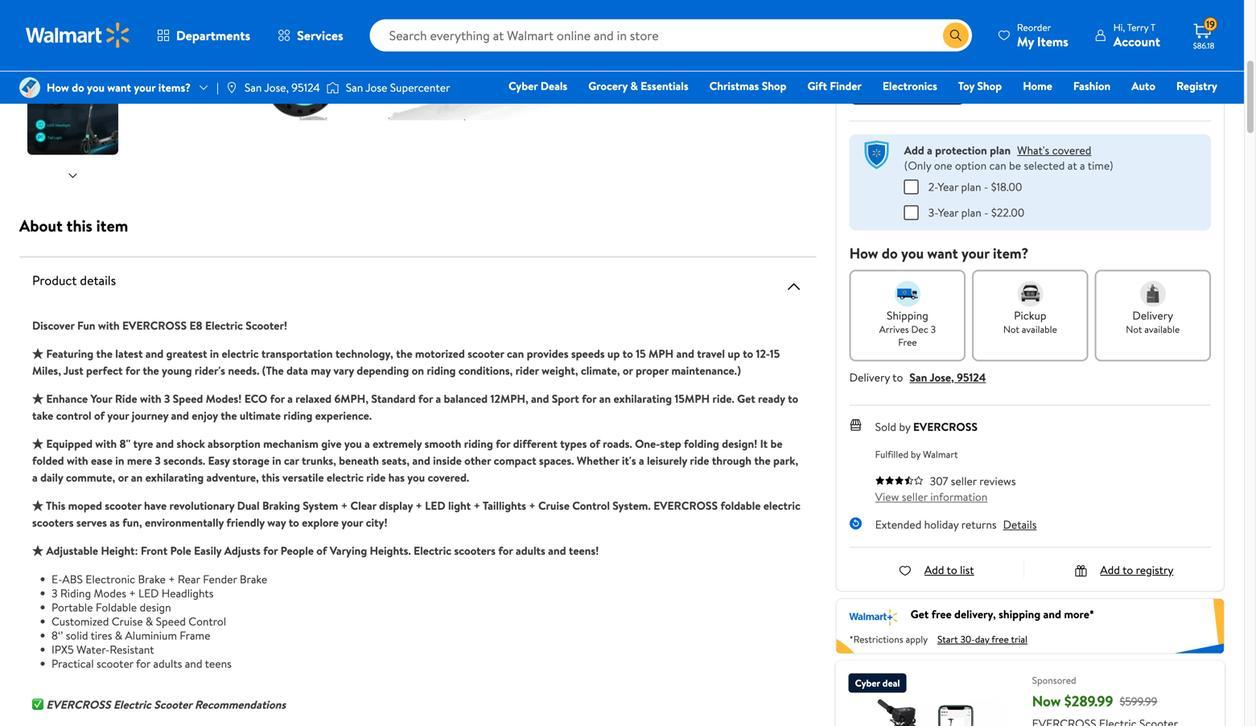 Task type: locate. For each thing, give the bounding box(es) containing it.
spaces.
[[539, 453, 574, 469]]

★ left this
[[32, 498, 43, 514]]

riding down motorized
[[427, 363, 456, 379]]

1 horizontal spatial modes
[[206, 391, 238, 407]]

speed inside e-abs electronic brake + rear fender brake 3 riding modes + led headlights portable foldable design customized cruise & speed control 8'' solid tires & aluminium frame ipx5 water-resistant practical scooter for adults and teens
[[156, 614, 186, 630]]

1 horizontal spatial this
[[262, 470, 280, 486]]

0 horizontal spatial do
[[72, 80, 84, 95]]

trial
[[1011, 633, 1027, 647]]

provides
[[527, 346, 568, 362]]

registry link
[[1169, 77, 1225, 95]]

ready
[[758, 391, 785, 407]]

adults down aluminium
[[153, 656, 182, 672]]

shop right christmas
[[762, 78, 786, 94]]

 image left jose
[[326, 80, 339, 96]]

the down it
[[754, 453, 771, 469]]

cruise
[[538, 498, 570, 514], [112, 614, 143, 630]]

scooters down this
[[32, 515, 74, 531]]

1 horizontal spatial 15
[[770, 346, 780, 362]]

0 horizontal spatial how
[[47, 80, 69, 95]]

0 vertical spatial jose,
[[264, 80, 289, 95]]

1 horizontal spatial or
[[623, 363, 633, 379]]

★ up folded
[[32, 436, 43, 452]]

one-
[[635, 436, 660, 452]]

0 horizontal spatial brake
[[138, 572, 166, 587]]

get free delivery, shipping and more* banner
[[836, 598, 1225, 655]]

intent image for shipping image
[[895, 281, 920, 307]]

0 vertical spatial scooters
[[32, 515, 74, 531]]

with up ease at the bottom
[[95, 436, 117, 452]]

of inside ride. get ready to take control of your journey and enjoy the ultimate riding experience.
[[94, 408, 105, 424]]

cyber
[[509, 78, 538, 94], [855, 677, 880, 690]]

1 shop from the left
[[762, 78, 786, 94]]

1 vertical spatial plan
[[961, 179, 981, 195]]

electric inside ★ this moped scooter have revolutionary dual braking system + clear display + led light + taillights + cruise control system. evercross foldable electric scooters serves as fun, environmentally friendly way to explore your city!
[[763, 498, 800, 514]]

e8
[[189, 318, 202, 334]]

e-
[[51, 572, 62, 587]]

2 brake from the left
[[240, 572, 267, 587]]

1 vertical spatial do
[[882, 243, 898, 263]]

your inside ride. get ready to take control of your journey and enjoy the ultimate riding experience.
[[107, 408, 129, 424]]

1 horizontal spatial get
[[911, 607, 929, 622]]

0 vertical spatial be
[[1009, 158, 1021, 173]]

1 vertical spatial year
[[938, 205, 959, 220]]

to inside ride. get ready to take control of your journey and enjoy the ultimate riding experience.
[[788, 391, 798, 407]]

95124
[[291, 80, 320, 95], [957, 370, 986, 385]]

- left $22.00
[[984, 205, 988, 220]]

adjusts
[[224, 543, 261, 559]]

view
[[875, 489, 899, 505]]

do down 'walmart' 'image'
[[72, 80, 84, 95]]

available
[[1022, 322, 1057, 336], [1144, 322, 1180, 336]]

2-year plan - $18.00
[[928, 179, 1022, 195]]

★ enhance your ride with 3 speed modes ! eco for a relaxed 6mph , standard for a balanced 12mph , and sport for an exhilarating 15mph
[[32, 391, 710, 407]]

0 horizontal spatial not
[[1003, 322, 1019, 336]]

up up climate,
[[607, 346, 620, 362]]

1 vertical spatial exhilarating
[[145, 470, 204, 486]]

want
[[107, 80, 131, 95], [927, 243, 958, 263]]

1 vertical spatial control
[[189, 614, 226, 630]]

1 vertical spatial speed
[[156, 614, 186, 630]]

★ for ★ enhance your ride with 3 speed modes ! eco for a relaxed 6mph , standard for a balanced 12mph , and sport for an exhilarating 15mph
[[32, 391, 43, 407]]

riding for depending
[[427, 363, 456, 379]]

teens
[[205, 656, 232, 672]]

relaxed
[[296, 391, 332, 407]]

0 horizontal spatial riding
[[283, 408, 312, 424]]

riding down relaxed
[[283, 408, 312, 424]]

1 horizontal spatial adults
[[516, 543, 545, 559]]

- for $18.00
[[984, 179, 988, 195]]

1 15 from the left
[[636, 346, 646, 362]]

and left enjoy
[[171, 408, 189, 424]]

0 vertical spatial do
[[72, 80, 84, 95]]

★ up the miles
[[32, 346, 43, 362]]

0 horizontal spatial of
[[94, 408, 105, 424]]

1 horizontal spatial control
[[572, 498, 610, 514]]

15
[[636, 346, 646, 362], [770, 346, 780, 362]]

fun
[[77, 318, 95, 334]]

2 year from the top
[[938, 205, 959, 220]]

307 seller reviews
[[930, 473, 1016, 489]]

black up $165.99 on the top of the page
[[894, 67, 921, 82]]

0 vertical spatial ride
[[690, 453, 709, 469]]

evercross up latest
[[122, 318, 187, 334]]

1 vertical spatial modes
[[94, 586, 126, 601]]

be up the $18.00
[[1009, 158, 1021, 173]]

0 vertical spatial by
[[899, 419, 910, 435]]

balanced
[[444, 391, 488, 407]]

to
[[622, 346, 633, 362], [743, 346, 753, 362], [892, 370, 903, 385], [788, 391, 798, 407], [289, 515, 299, 531], [947, 562, 957, 578], [1123, 562, 1133, 578]]

3 inside e-abs electronic brake + rear fender brake 3 riding modes + led headlights portable foldable design customized cruise & speed control 8'' solid tires & aluminium frame ipx5 water-resistant practical scooter for adults and teens
[[51, 586, 58, 601]]

cyber inside now $289.99 group
[[855, 677, 880, 690]]

12-
[[756, 346, 770, 362]]

and inside ride. get ready to take control of your journey and enjoy the ultimate riding experience.
[[171, 408, 189, 424]]

$165.99
[[889, 84, 926, 100]]

discover
[[32, 318, 75, 334]]

cyber for cyber deal
[[855, 677, 880, 690]]

0 horizontal spatial want
[[107, 80, 131, 95]]

1 horizontal spatial san
[[346, 80, 363, 95]]

★ left adjustable
[[32, 543, 43, 559]]

3 right mere
[[155, 453, 161, 469]]

pickup
[[1014, 308, 1046, 323]]

black inside the black $165.99
[[894, 67, 921, 82]]

1 horizontal spatial cyber
[[855, 677, 880, 690]]

plan down 2-year plan - $18.00
[[961, 205, 981, 220]]

★ inside ★ this moped scooter have revolutionary dual braking system + clear display + led light + taillights + cruise control system. evercross foldable electric scooters serves as fun, environmentally friendly way to explore your city!
[[32, 498, 43, 514]]

delivery up sold
[[849, 370, 890, 385]]

foldable
[[721, 498, 761, 514]]

★ for ★ equipped with 8'' tyre and shock absorption mechanism give you a extremely smooth riding for different types of roads. one-step folding
[[32, 436, 43, 452]]

electric right foldable
[[763, 498, 800, 514]]

about this item
[[19, 214, 128, 237]]

, left the just
[[58, 363, 61, 379]]

0 vertical spatial 95124
[[291, 80, 320, 95]]

1 horizontal spatial  image
[[326, 80, 339, 96]]

1 vertical spatial an
[[131, 470, 143, 486]]

1 available from the left
[[1022, 322, 1057, 336]]

not down intent image for delivery
[[1126, 322, 1142, 336]]

scooters
[[32, 515, 74, 531], [454, 543, 496, 559]]

exhilarating inside design! it be folded with ease in mere 3 seconds. easy storage in car trunks, beneath seats, and inside other compact spaces. whether it's a leisurely ride through the park, a daily commute, or an exhilarating adventure, this versatile electric ride has you covered.
[[145, 470, 204, 486]]

conditions,
[[458, 363, 513, 379]]

shop right toy
[[977, 78, 1002, 94]]

can up the $18.00
[[989, 158, 1006, 173]]

you down 3-year plan - $22.00 option
[[901, 243, 924, 263]]

san for san jose, 95124
[[244, 80, 262, 95]]

2 horizontal spatial &
[[630, 78, 638, 94]]

plan down option
[[961, 179, 981, 195]]

2 not from the left
[[1126, 322, 1142, 336]]

evercross e8 electric scooter - 8" tires, 350w motor up to 15 mph & 12 miles, 3 speed modes foldable commuter electric scooter - image 4 of 9 image
[[27, 0, 121, 51]]

in up rider's
[[210, 346, 219, 362]]

electric left the 'scooter'
[[113, 697, 151, 713]]

0 vertical spatial electric
[[222, 346, 259, 362]]

1 brake from the left
[[138, 572, 166, 587]]

1 vertical spatial want
[[927, 243, 958, 263]]

depending
[[357, 363, 409, 379]]

0 vertical spatial :
[[911, 37, 914, 53]]

2 shop from the left
[[977, 78, 1002, 94]]

registry
[[1136, 562, 1173, 578]]

for left 'people'
[[263, 543, 278, 559]]

next image image
[[66, 169, 79, 182]]

0 vertical spatial adults
[[516, 543, 545, 559]]

available for delivery
[[1144, 322, 1180, 336]]

this down storage
[[262, 470, 280, 486]]

0 horizontal spatial 95124
[[291, 80, 320, 95]]

1 vertical spatial how
[[849, 243, 878, 263]]

product details image
[[784, 277, 804, 297]]

has
[[388, 470, 405, 486]]

a left one
[[927, 142, 932, 158]]

plan for $18.00
[[961, 179, 981, 195]]

cruise inside e-abs electronic brake + rear fender brake 3 riding modes + led headlights portable foldable design customized cruise & speed control 8'' solid tires & aluminium frame ipx5 water-resistant practical scooter for adults and teens
[[112, 614, 143, 630]]

have
[[144, 498, 167, 514]]

 image
[[326, 80, 339, 96], [225, 81, 238, 94]]

1 up from the left
[[607, 346, 620, 362]]

0 horizontal spatial ride
[[366, 470, 386, 486]]

year down one
[[938, 179, 958, 195]]

1 horizontal spatial can
[[989, 158, 1006, 173]]

debit
[[1121, 101, 1148, 116]]

the right enjoy
[[221, 408, 237, 424]]

3 ★ from the top
[[32, 436, 43, 452]]

an
[[599, 391, 611, 407], [131, 470, 143, 486]]

1 vertical spatial :
[[135, 543, 138, 559]]

0 horizontal spatial modes
[[94, 586, 126, 601]]

1 vertical spatial scooters
[[454, 543, 496, 559]]

0 vertical spatial black
[[917, 37, 943, 53]]

brake
[[138, 572, 166, 587], [240, 572, 267, 587]]

this left item
[[67, 214, 92, 237]]

adults inside e-abs electronic brake + rear fender brake 3 riding modes + led headlights portable foldable design customized cruise & speed control 8'' solid tires & aluminium frame ipx5 water-resistant practical scooter for adults and teens
[[153, 656, 182, 672]]

control inside ★ this moped scooter have revolutionary dual braking system + clear display + led light + taillights + cruise control system. evercross foldable electric scooters serves as fun, environmentally friendly way to explore your city!
[[572, 498, 610, 514]]

a left relaxed
[[287, 391, 293, 407]]

1 horizontal spatial led
[[425, 498, 445, 514]]

or down mere
[[118, 470, 128, 486]]

shipping
[[999, 607, 1041, 622]]

3.6515 stars out of 5, based on 307 seller reviews element
[[875, 476, 923, 485]]

1 horizontal spatial in
[[210, 346, 219, 362]]

actual color list
[[846, 59, 1214, 108]]

1 horizontal spatial :
[[911, 37, 914, 53]]

led left light
[[425, 498, 445, 514]]

fender
[[203, 572, 237, 587]]

essentials
[[641, 78, 688, 94]]

walmart image
[[26, 23, 130, 48]]

2 vertical spatial electric
[[763, 498, 800, 514]]

4 ★ from the top
[[32, 498, 43, 514]]

+ left design
[[129, 586, 136, 601]]

2 horizontal spatial riding
[[464, 436, 493, 452]]

electronics link
[[875, 77, 944, 95]]

you down 'walmart' 'image'
[[87, 80, 105, 95]]

exhilarating down seconds.
[[145, 470, 204, 486]]

2 vertical spatial of
[[316, 543, 327, 559]]

3 left riding
[[51, 586, 58, 601]]

now $289.99 group
[[836, 661, 1225, 727]]

evercross inside ★ this moped scooter have revolutionary dual braking system + clear display + led light + taillights + cruise control system. evercross foldable electric scooters serves as fun, environmentally friendly way to explore your city!
[[653, 498, 718, 514]]

control left system.
[[572, 498, 610, 514]]

1 vertical spatial led
[[138, 586, 159, 601]]

0 horizontal spatial adults
[[153, 656, 182, 672]]

add left the list
[[924, 562, 944, 578]]

& inside grocery & essentials link
[[630, 78, 638, 94]]

cyber monday deals image
[[849, 0, 1211, 28]]

★ for ★ this moped scooter have revolutionary dual braking system + clear display + led light + taillights + cruise control system. evercross foldable electric scooters serves as fun, environmentally friendly way to explore your city!
[[32, 498, 43, 514]]

not for pickup
[[1003, 322, 1019, 336]]

your
[[91, 391, 112, 407]]

1 horizontal spatial up
[[728, 346, 740, 362]]

toy shop link
[[951, 77, 1009, 95]]

1 vertical spatial 95124
[[957, 370, 986, 385]]

your left items?
[[134, 80, 156, 95]]

san right the |
[[244, 80, 262, 95]]

do up intent image for shipping
[[882, 243, 898, 263]]

equipped
[[46, 436, 93, 452]]

get inside banner
[[911, 607, 929, 622]]

for right sport on the left bottom of the page
[[582, 391, 596, 407]]

1 not from the left
[[1003, 322, 1019, 336]]

shop
[[762, 78, 786, 94], [977, 78, 1002, 94]]

3-Year plan - $22.00 checkbox
[[904, 205, 919, 220]]

1 vertical spatial cruise
[[112, 614, 143, 630]]

Walmart Site-Wide search field
[[370, 19, 972, 51]]

adults down taillights
[[516, 543, 545, 559]]

finder
[[830, 78, 862, 94]]

riding
[[60, 586, 91, 601]]

cyber for cyber deals
[[509, 78, 538, 94]]

1 horizontal spatial available
[[1144, 322, 1180, 336]]

0 vertical spatial get
[[737, 391, 755, 407]]

extended holiday returns details
[[875, 517, 1037, 532]]

departments
[[176, 27, 250, 44]]

2 horizontal spatial electric
[[763, 498, 800, 514]]

just
[[63, 363, 83, 379]]

1 horizontal spatial want
[[927, 243, 958, 263]]

whether
[[577, 453, 619, 469]]

1 horizontal spatial seller
[[951, 473, 977, 489]]

delivery,
[[954, 607, 996, 622]]

brake up design
[[138, 572, 166, 587]]

solid
[[66, 628, 88, 644]]

can inside add a protection plan what's covered (only one option can be selected at a time)
[[989, 158, 1006, 173]]

cruise up resistant at the left bottom
[[112, 614, 143, 630]]

do for how do you want your items?
[[72, 80, 84, 95]]

year right 3-year plan - $22.00 option
[[938, 205, 959, 220]]

0 vertical spatial control
[[572, 498, 610, 514]]

+ right display
[[416, 498, 422, 514]]

miles
[[32, 363, 58, 379]]

e-abs electronic brake + rear fender brake 3 riding modes + led headlights portable foldable design customized cruise & speed control 8'' solid tires & aluminium frame ipx5 water-resistant practical scooter for adults and teens
[[51, 572, 267, 672]]

free right day
[[991, 633, 1009, 647]]

extremely
[[373, 436, 422, 452]]

5 ★ from the top
[[32, 543, 43, 559]]

mere
[[127, 453, 152, 469]]

to inside ★ this moped scooter have revolutionary dual braking system + clear display + led light + taillights + cruise control system. evercross foldable electric scooters serves as fun, environmentally friendly way to explore your city!
[[289, 515, 299, 531]]

1 vertical spatial by
[[911, 448, 921, 461]]

2 15 from the left
[[770, 346, 780, 362]]

3 inside design! it be folded with ease in mere 3 seconds. easy storage in car trunks, beneath seats, and inside other compact spaces. whether it's a leisurely ride through the park, a daily commute, or an exhilarating adventure, this versatile electric ride has you covered.
[[155, 453, 161, 469]]

0 horizontal spatial get
[[737, 391, 755, 407]]

to left registry
[[1123, 562, 1133, 578]]

cruise down spaces.
[[538, 498, 570, 514]]

 image for san jose supercenter
[[326, 80, 339, 96]]

exhilarating down proper at the right of the page
[[613, 391, 672, 407]]

at
[[1068, 158, 1077, 173]]

free
[[898, 335, 917, 349]]

fulfilled by walmart
[[875, 448, 958, 461]]

evercross right "✅"
[[46, 697, 111, 713]]

cruise inside ★ this moped scooter have revolutionary dual braking system + clear display + led light + taillights + cruise control system. evercross foldable electric scooters serves as fun, environmentally friendly way to explore your city!
[[538, 498, 570, 514]]

1 vertical spatial this
[[262, 470, 280, 486]]

★ up take
[[32, 391, 43, 407]]

$599.99
[[1120, 694, 1157, 710]]

led right the foldable
[[138, 586, 159, 601]]

plan
[[990, 142, 1011, 158], [961, 179, 981, 195], [961, 205, 981, 220]]

2 horizontal spatial ,
[[525, 391, 528, 407]]

for down latest
[[125, 363, 140, 379]]

get up apply
[[911, 607, 929, 622]]

not inside pickup not available
[[1003, 322, 1019, 336]]

available inside pickup not available
[[1022, 322, 1057, 336]]

free up the start
[[931, 607, 952, 622]]

the left 'young'
[[143, 363, 159, 379]]

smooth
[[425, 436, 461, 452]]

storage
[[232, 453, 269, 469]]

0 horizontal spatial led
[[138, 586, 159, 601]]

not for delivery
[[1126, 322, 1142, 336]]

add inside add a protection plan what's covered (only one option can be selected at a time)
[[904, 142, 924, 158]]

0 vertical spatial free
[[931, 607, 952, 622]]

as
[[110, 515, 120, 531]]

not inside delivery not available
[[1126, 322, 1142, 336]]

2 horizontal spatial in
[[272, 453, 281, 469]]

8''
[[51, 628, 63, 644]]

1 horizontal spatial delivery
[[1132, 308, 1173, 323]]

1 horizontal spatial ride
[[690, 453, 709, 469]]

delivery inside delivery not available
[[1132, 308, 1173, 323]]

available inside delivery not available
[[1144, 322, 1180, 336]]

1 horizontal spatial be
[[1009, 158, 1021, 173]]

add for add to list
[[924, 562, 944, 578]]

gift finder
[[807, 78, 862, 94]]

and inside banner
[[1043, 607, 1061, 622]]

not down the intent image for pickup
[[1003, 322, 1019, 336]]

 image
[[19, 77, 40, 98]]

and
[[145, 346, 163, 362], [676, 346, 694, 362], [531, 391, 549, 407], [171, 408, 189, 424], [156, 436, 174, 452], [412, 453, 430, 469], [548, 543, 566, 559], [1043, 607, 1061, 622], [185, 656, 202, 672]]

practical
[[51, 656, 94, 672]]

the up the perfect
[[96, 346, 113, 362]]

san for san jose supercenter
[[346, 80, 363, 95]]

control down headlights
[[189, 614, 226, 630]]

0 horizontal spatial exhilarating
[[145, 470, 204, 486]]

0 horizontal spatial can
[[507, 346, 524, 362]]

electric down ★ this moped scooter have revolutionary dual braking system + clear display + led light + taillights + cruise control system. evercross foldable electric scooters serves as fun, environmentally friendly way to explore your city!
[[414, 543, 451, 559]]

it
[[760, 436, 768, 452]]

1 vertical spatial electric
[[327, 470, 364, 486]]

scooter up conditions,
[[468, 346, 504, 362]]

0 vertical spatial year
[[938, 179, 958, 195]]

journey
[[132, 408, 168, 424]]

get inside ride. get ready to take control of your journey and enjoy the ultimate riding experience.
[[737, 391, 755, 407]]

1 horizontal spatial brake
[[240, 572, 267, 587]]

sold
[[875, 419, 896, 435]]

0 vertical spatial how
[[47, 80, 69, 95]]

2 ★ from the top
[[32, 391, 43, 407]]

ride down folding
[[690, 453, 709, 469]]

types
[[560, 436, 587, 452]]

★ for ★ featuring the latest and greatest in electric transportation technology, the motorized scooter can provides speeds up to 15 mph and travel up to
[[32, 346, 43, 362]]

evercross e8 electric scooter - 8" tires, 350w motor up to 15 mph & 12 miles, 3 speed modes foldable commuter electric scooter image
[[214, 0, 729, 120]]

and right the seats,
[[412, 453, 430, 469]]

seller for view
[[902, 489, 928, 505]]

data
[[286, 363, 308, 379]]

color
[[884, 37, 911, 53]]

0 vertical spatial or
[[623, 363, 633, 379]]

be right it
[[770, 436, 782, 452]]

you right has
[[407, 470, 425, 486]]

with down equipped
[[67, 453, 88, 469]]

how do you want your item?
[[849, 243, 1029, 263]]

speed down headlights
[[156, 614, 186, 630]]

& right grocery at top
[[630, 78, 638, 94]]

0 vertical spatial led
[[425, 498, 445, 514]]

home
[[1023, 78, 1052, 94]]

sport
[[552, 391, 579, 407]]

1 ★ from the top
[[32, 346, 43, 362]]

0 horizontal spatial shop
[[762, 78, 786, 94]]

*restrictions
[[849, 633, 903, 647]]

one
[[1094, 101, 1118, 116]]

want left items?
[[107, 80, 131, 95]]

your inside ★ this moped scooter have revolutionary dual braking system + clear display + led light + taillights + cruise control system. evercross foldable electric scooters serves as fun, environmentally friendly way to explore your city!
[[341, 515, 363, 531]]

by for fulfilled
[[911, 448, 921, 461]]

2 vertical spatial scooter
[[97, 656, 133, 672]]

by right sold
[[899, 419, 910, 435]]

0 vertical spatial delivery
[[1132, 308, 1173, 323]]

seller down 3.6515 stars out of 5, based on 307 seller reviews 'element'
[[902, 489, 928, 505]]

0 horizontal spatial or
[[118, 470, 128, 486]]

1 horizontal spatial electric
[[327, 470, 364, 486]]

1 vertical spatial free
[[991, 633, 1009, 647]]

reviews
[[979, 473, 1016, 489]]

want down 3-
[[927, 243, 958, 263]]

riding inside ride. get ready to take control of your journey and enjoy the ultimate riding experience.
[[283, 408, 312, 424]]

1 year from the top
[[938, 179, 958, 195]]

available down the intent image for pickup
[[1022, 322, 1057, 336]]

★ for ★ adjustable height : front pole easily adjusts for people of varying heights. electric scooters for adults and teens!
[[32, 543, 43, 559]]

and right tyre
[[156, 436, 174, 452]]

year for 2-
[[938, 179, 958, 195]]

modes up enjoy
[[206, 391, 238, 407]]

what's
[[1017, 142, 1049, 158]]

sold by evercross
[[875, 419, 978, 435]]

2 available from the left
[[1144, 322, 1180, 336]]

Search search field
[[370, 19, 972, 51]]

a up beneath
[[365, 436, 370, 452]]

1 vertical spatial can
[[507, 346, 524, 362]]

evercross electric scooter adults, 10 " solid tires, 500w motor up to 19 mph, 22 miles long-range battery, folding commuter electric scooter for adults & teenagers image
[[849, 700, 1019, 727]]

intent image for pickup image
[[1017, 281, 1043, 307]]

1 horizontal spatial not
[[1126, 322, 1142, 336]]

what's covered button
[[1017, 142, 1091, 158]]

your down clear
[[341, 515, 363, 531]]

hi,
[[1113, 21, 1125, 34]]

15 up the ready
[[770, 346, 780, 362]]

one debit link
[[1087, 100, 1156, 117]]

compact
[[494, 453, 536, 469]]

speed up enjoy
[[173, 391, 203, 407]]

scooters down light
[[454, 543, 496, 559]]

 image right the |
[[225, 81, 238, 94]]

of right 'people'
[[316, 543, 327, 559]]

an inside design! it be folded with ease in mere 3 seconds. easy storage in car trunks, beneath seats, and inside other compact spaces. whether it's a leisurely ride through the park, a daily commute, or an exhilarating adventure, this versatile electric ride has you covered.
[[131, 470, 143, 486]]

people
[[281, 543, 314, 559]]

- for $22.00
[[984, 205, 988, 220]]

0 vertical spatial plan
[[990, 142, 1011, 158]]



Task type: vqa. For each thing, say whether or not it's contained in the screenshot.
middle Electric
yes



Task type: describe. For each thing, give the bounding box(es) containing it.
holiday
[[924, 517, 959, 532]]

to left mph
[[622, 346, 633, 362]]

latest
[[115, 346, 143, 362]]

with inside design! it be folded with ease in mere 3 seconds. easy storage in car trunks, beneath seats, and inside other compact spaces. whether it's a leisurely ride through the park, a daily commute, or an exhilarating adventure, this versatile electric ride has you covered.
[[67, 453, 88, 469]]

0 vertical spatial this
[[67, 214, 92, 237]]

led inside ★ this moped scooter have revolutionary dual braking system + clear display + led light + taillights + cruise control system. evercross foldable electric scooters serves as fun, environmentally friendly way to explore your city!
[[425, 498, 445, 514]]

fun,
[[122, 515, 142, 531]]

items?
[[158, 80, 191, 95]]

scooter!
[[246, 318, 287, 334]]

ultimate
[[240, 408, 281, 424]]

0 vertical spatial exhilarating
[[613, 391, 672, 407]]

terry
[[1127, 21, 1148, 34]]

and right mph
[[676, 346, 694, 362]]

1 horizontal spatial &
[[146, 614, 153, 630]]

and left sport on the left bottom of the page
[[531, 391, 549, 407]]

scooter inside ★ this moped scooter have revolutionary dual braking system + clear display + led light + taillights + cruise control system. evercross foldable electric scooters serves as fun, environmentally friendly way to explore your city!
[[105, 498, 141, 514]]

with up journey
[[140, 391, 161, 407]]

leisurely
[[647, 453, 687, 469]]

delivery for to
[[849, 370, 890, 385]]

0 horizontal spatial free
[[931, 607, 952, 622]]

actual
[[849, 37, 881, 53]]

12-15 miles
[[32, 346, 780, 379]]

1 vertical spatial jose,
[[930, 370, 954, 385]]

0 horizontal spatial &
[[115, 628, 122, 644]]

more*
[[1064, 607, 1094, 622]]

delivery to san jose, 95124
[[849, 370, 986, 385]]

and left the teens!
[[548, 543, 566, 559]]

+ right light
[[474, 498, 480, 514]]

step
[[660, 436, 681, 452]]

walmart plus image
[[849, 607, 898, 626]]

the inside ride. get ready to take control of your journey and enjoy the ultimate riding experience.
[[221, 408, 237, 424]]

do for how do you want your item?
[[882, 243, 898, 263]]

0 vertical spatial speed
[[173, 391, 203, 407]]

one
[[934, 158, 952, 173]]

foldable
[[96, 600, 137, 616]]

control inside e-abs electronic brake + rear fender brake 3 riding modes + led headlights portable foldable design customized cruise & speed control 8'' solid tires & aluminium frame ipx5 water-resistant practical scooter for adults and teens
[[189, 614, 226, 630]]

★ adjustable height : front pole easily adjusts for people of varying heights. electric scooters for adults and teens!
[[32, 543, 599, 559]]

evercross up walmart
[[913, 419, 978, 435]]

plan for $22.00
[[961, 205, 981, 220]]

featuring
[[46, 346, 93, 362]]

resistant
[[110, 642, 154, 658]]

you up beneath
[[344, 436, 362, 452]]

cruise for control
[[538, 498, 570, 514]]

greatest
[[166, 346, 207, 362]]

view seller information link
[[875, 489, 988, 505]]

selected
[[1024, 158, 1065, 173]]

black $165.99
[[889, 67, 926, 100]]

electric inside design! it be folded with ease in mere 3 seconds. easy storage in car trunks, beneath seats, and inside other compact spaces. whether it's a leisurely ride through the park, a daily commute, or an exhilarating adventure, this versatile electric ride has you covered.
[[327, 470, 364, 486]]

1 horizontal spatial an
[[599, 391, 611, 407]]

1 horizontal spatial free
[[991, 633, 1009, 647]]

registry one debit
[[1094, 78, 1217, 116]]

a left balanced at bottom left
[[436, 391, 441, 407]]

recommendations
[[195, 697, 286, 713]]

for down taillights
[[498, 543, 513, 559]]

front
[[141, 543, 167, 559]]

and right latest
[[145, 346, 163, 362]]

system.
[[613, 498, 651, 514]]

departments button
[[143, 16, 264, 55]]

available for pickup
[[1022, 322, 1057, 336]]

delivery not available
[[1126, 308, 1180, 336]]

1 horizontal spatial of
[[316, 543, 327, 559]]

in for greatest
[[210, 346, 219, 362]]

year for 3-
[[938, 205, 959, 220]]

grocery
[[588, 78, 628, 94]]

clear
[[350, 498, 376, 514]]

plan inside add a protection plan what's covered (only one option can be selected at a time)
[[990, 142, 1011, 158]]

1 vertical spatial ride
[[366, 470, 386, 486]]

riding for extremely
[[464, 436, 493, 452]]

gift finder link
[[800, 77, 869, 95]]

how for how do you want your item?
[[849, 243, 878, 263]]

0 vertical spatial electric
[[205, 318, 243, 334]]

$289.99
[[1064, 692, 1113, 712]]

*restrictions apply
[[849, 633, 928, 647]]

to down "free"
[[892, 370, 903, 385]]

0 vertical spatial modes
[[206, 391, 238, 407]]

deal
[[882, 677, 900, 690]]

and inside design! it be folded with ease in mere 3 seconds. easy storage in car trunks, beneath seats, and inside other compact spaces. whether it's a leisurely ride through the park, a daily commute, or an exhilarating adventure, this versatile electric ride has you covered.
[[412, 453, 430, 469]]

christmas
[[709, 78, 759, 94]]

3-year plan - $22.00
[[928, 205, 1024, 220]]

be inside design! it be folded with ease in mere 3 seconds. easy storage in car trunks, beneath seats, and inside other compact spaces. whether it's a leisurely ride through the park, a daily commute, or an exhilarating adventure, this versatile electric ride has you covered.
[[770, 436, 782, 452]]

abs
[[62, 572, 83, 587]]

way
[[267, 515, 286, 531]]

cruise for &
[[112, 614, 143, 630]]

+ left rear on the left of the page
[[168, 572, 175, 587]]

a left daily
[[32, 470, 38, 486]]

transportation
[[261, 346, 333, 362]]

it's
[[622, 453, 636, 469]]

8''
[[119, 436, 130, 452]]

services
[[297, 27, 343, 44]]

cyber deal
[[855, 677, 900, 690]]

for up compact in the left bottom of the page
[[496, 436, 510, 452]]

and inside e-abs electronic brake + rear fender brake 3 riding modes + led headlights portable foldable design customized cruise & speed control 8'' solid tires & aluminium frame ipx5 water-resistant practical scooter for adults and teens
[[185, 656, 202, 672]]

portable
[[51, 600, 93, 616]]

walmart
[[923, 448, 958, 461]]

for down 'on'
[[418, 391, 433, 407]]

scooter inside e-abs electronic brake + rear fender brake 3 riding modes + led headlights portable foldable design customized cruise & speed control 8'' solid tires & aluminium frame ipx5 water-resistant practical scooter for adults and teens
[[97, 656, 133, 672]]

to left the list
[[947, 562, 957, 578]]

toy
[[958, 78, 974, 94]]

wpp logo image
[[862, 141, 891, 170]]

for right eco
[[270, 391, 285, 407]]

seller for 307
[[951, 473, 977, 489]]

this inside design! it be folded with ease in mere 3 seconds. easy storage in car trunks, beneath seats, and inside other compact spaces. whether it's a leisurely ride through the park, a daily commute, or an exhilarating adventure, this versatile electric ride has you covered.
[[262, 470, 280, 486]]

account
[[1113, 33, 1160, 50]]

0 horizontal spatial ,
[[58, 363, 61, 379]]

2-Year plan - $18.00 checkbox
[[904, 180, 919, 194]]

extended
[[875, 517, 922, 532]]

or inside design! it be folded with ease in mere 3 seconds. easy storage in car trunks, beneath seats, and inside other compact spaces. whether it's a leisurely ride through the park, a daily commute, or an exhilarating adventure, this versatile electric ride has you covered.
[[118, 470, 128, 486]]

search icon image
[[949, 29, 962, 42]]

my
[[1017, 33, 1034, 50]]

speeds
[[571, 346, 605, 362]]

in for ease
[[115, 453, 124, 469]]

design! it be folded with ease in mere 3 seconds. easy storage in car trunks, beneath seats, and inside other compact spaces. whether it's a leisurely ride through the park, a daily commute, or an exhilarating adventure, this versatile electric ride has you covered.
[[32, 436, 798, 486]]

now
[[1032, 692, 1061, 712]]

0 horizontal spatial electric
[[113, 697, 151, 713]]

control
[[56, 408, 91, 424]]

shop for toy shop
[[977, 78, 1002, 94]]

the inside design! it be folded with ease in mere 3 seconds. easy storage in car trunks, beneath seats, and inside other compact spaces. whether it's a leisurely ride through the park, a daily commute, or an exhilarating adventure, this versatile electric ride has you covered.
[[754, 453, 771, 469]]

3 up journey
[[164, 391, 170, 407]]

experience.
[[315, 408, 372, 424]]

+ right taillights
[[529, 498, 536, 514]]

you inside design! it be folded with ease in mere 3 seconds. easy storage in car trunks, beneath seats, and inside other compact spaces. whether it's a leisurely ride through the park, a daily commute, or an exhilarating adventure, this versatile electric ride has you covered.
[[407, 470, 425, 486]]

adventure,
[[206, 470, 259, 486]]

2 horizontal spatial electric
[[414, 543, 451, 559]]

design!
[[722, 436, 757, 452]]

scooters inside ★ this moped scooter have revolutionary dual braking system + clear display + led light + taillights + cruise control system. evercross foldable electric scooters serves as fun, environmentally friendly way to explore your city!
[[32, 515, 74, 531]]

0 horizontal spatial jose,
[[264, 80, 289, 95]]

15 inside 12-15 miles
[[770, 346, 780, 362]]

friendly
[[226, 515, 265, 531]]

by for sold
[[899, 419, 910, 435]]

★ equipped with 8'' tyre and shock absorption mechanism give you a extremely smooth riding for different types of roads. one-step folding
[[32, 436, 719, 452]]

on
[[412, 363, 424, 379]]

1 horizontal spatial scooters
[[454, 543, 496, 559]]

heights.
[[370, 543, 411, 559]]

moped
[[68, 498, 102, 514]]

✅ evercross electric scooter recommendations
[[32, 697, 286, 713]]

intent image for delivery image
[[1140, 281, 1166, 307]]

revolutionary
[[169, 498, 234, 514]]

3-
[[928, 205, 938, 220]]

your left item?
[[962, 243, 989, 263]]

shop for christmas shop
[[762, 78, 786, 94]]

add for add a protection plan what's covered (only one option can be selected at a time)
[[904, 142, 924, 158]]

1 vertical spatial of
[[590, 436, 600, 452]]

delivery for not
[[1132, 308, 1173, 323]]

vary
[[333, 363, 354, 379]]

ride.
[[712, 391, 734, 407]]

2 up from the left
[[728, 346, 740, 362]]

want for item?
[[927, 243, 958, 263]]

led inside e-abs electronic brake + rear fender brake 3 riding modes + led headlights portable foldable design customized cruise & speed control 8'' solid tires & aluminium frame ipx5 water-resistant practical scooter for adults and teens
[[138, 586, 159, 601]]

the up , just perfect for the young rider's needs. (the data may vary depending on riding conditions, rider weight, climate, or proper maintenance.)
[[396, 346, 412, 362]]

serves
[[76, 515, 107, 531]]

may
[[311, 363, 331, 379]]

add for add to registry
[[1100, 562, 1120, 578]]

1 horizontal spatial 95124
[[957, 370, 986, 385]]

to left 12-
[[743, 346, 753, 362]]

12mph
[[490, 391, 525, 407]]

|
[[216, 80, 219, 95]]

 image for san jose, 95124
[[225, 81, 238, 94]]

scooter
[[154, 697, 192, 713]]

easy
[[208, 453, 230, 469]]

for inside e-abs electronic brake + rear fender brake 3 riding modes + led headlights portable foldable design customized cruise & speed control 8'' solid tires & aluminium frame ipx5 water-resistant practical scooter for adults and teens
[[136, 656, 150, 672]]

a right at
[[1080, 158, 1085, 173]]

be inside add a protection plan what's covered (only one option can be selected at a time)
[[1009, 158, 1021, 173]]

technology,
[[335, 346, 393, 362]]

a right "it's"
[[639, 453, 644, 469]]

system
[[303, 498, 338, 514]]

how for how do you want your items?
[[47, 80, 69, 95]]

+ left clear
[[341, 498, 348, 514]]

0 vertical spatial scooter
[[468, 346, 504, 362]]

enhance
[[46, 391, 88, 407]]

folded
[[32, 453, 64, 469]]

with right fun on the left of the page
[[98, 318, 120, 334]]

how do you want your items?
[[47, 80, 191, 95]]

2 horizontal spatial san
[[909, 370, 927, 385]]

★ featuring the latest and greatest in electric transportation technology, the motorized scooter can provides speeds up to 15 mph and travel up to
[[32, 346, 756, 362]]

19
[[1206, 17, 1215, 31]]

evercross e8 electric scooter - 8" tires, 350w motor up to 15 mph & 12 miles, 3 speed modes foldable commuter electric scooter - image 5 of 9 image
[[27, 61, 121, 155]]

1 horizontal spatial ,
[[366, 391, 369, 407]]

want for items?
[[107, 80, 131, 95]]

3 inside shipping arrives dec 3 free
[[931, 322, 936, 336]]

returns
[[961, 517, 997, 532]]

auto link
[[1124, 77, 1163, 95]]

weight,
[[542, 363, 578, 379]]

product
[[32, 272, 77, 289]]

modes inside e-abs electronic brake + rear fender brake 3 riding modes + led headlights portable foldable design customized cruise & speed control 8'' solid tires & aluminium frame ipx5 water-resistant practical scooter for adults and teens
[[94, 586, 126, 601]]

young
[[162, 363, 192, 379]]



